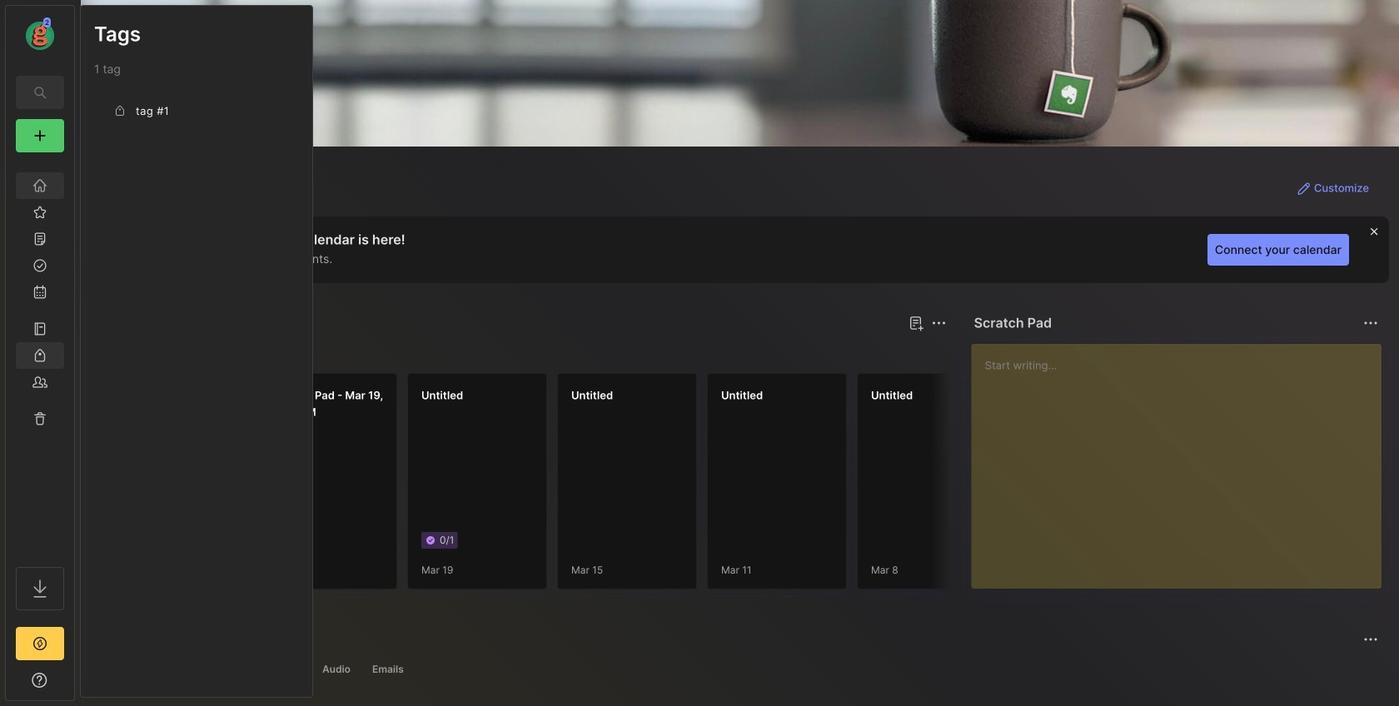 Task type: vqa. For each thing, say whether or not it's contained in the screenshot.
Start writing… text field
yes



Task type: locate. For each thing, give the bounding box(es) containing it.
Account field
[[6, 16, 74, 52]]

row group
[[107, 373, 1399, 600]]

upgrade image
[[30, 634, 50, 654]]

tree
[[6, 162, 74, 552]]

tab
[[166, 343, 234, 363], [238, 660, 308, 680], [315, 660, 358, 680], [365, 660, 411, 680]]

Start writing… text field
[[985, 344, 1381, 575]]

tab list
[[111, 660, 1376, 680]]



Task type: describe. For each thing, give the bounding box(es) containing it.
tree inside main element
[[6, 162, 74, 552]]

WHAT'S NEW field
[[6, 667, 74, 694]]

home image
[[32, 177, 48, 194]]

edit search image
[[30, 82, 50, 102]]

click to expand image
[[73, 675, 85, 695]]

main element
[[0, 0, 80, 706]]



